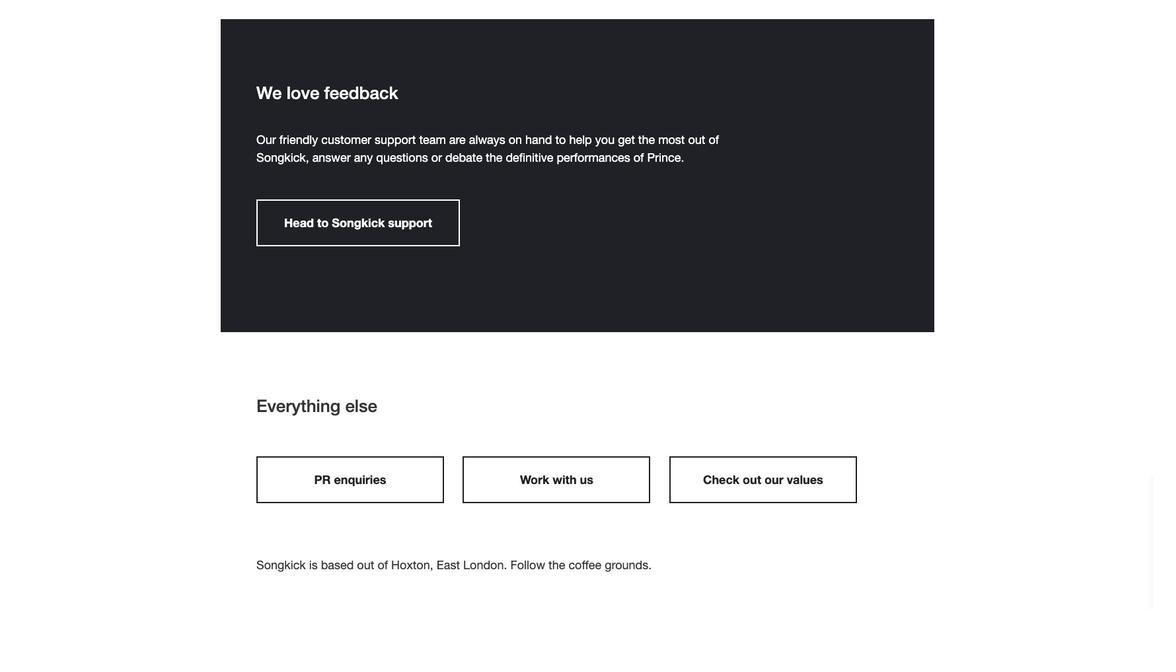 Task type: describe. For each thing, give the bounding box(es) containing it.
questions
[[376, 150, 428, 164]]

answer
[[312, 150, 351, 164]]

everything
[[256, 396, 340, 416]]

0 vertical spatial songkick
[[332, 215, 385, 230]]

always
[[469, 133, 505, 146]]

support for songkick
[[388, 215, 432, 230]]

coffee
[[569, 559, 601, 572]]

pr enquiries link
[[256, 457, 444, 504]]

everything else
[[256, 396, 377, 416]]

0 vertical spatial of
[[709, 133, 719, 146]]

hoxton,
[[391, 559, 433, 572]]

most
[[658, 133, 685, 146]]

pr
[[314, 473, 331, 487]]

check out our values
[[703, 473, 823, 487]]

follow
[[510, 559, 545, 572]]

east
[[437, 559, 460, 572]]

0 horizontal spatial out
[[357, 559, 374, 572]]

based
[[321, 559, 354, 572]]

are
[[449, 133, 466, 146]]

get
[[618, 133, 635, 146]]

check
[[703, 473, 739, 487]]

0 horizontal spatial to
[[317, 215, 329, 230]]

songkick is based out of hoxton, east london. follow the coffee grounds.
[[256, 559, 652, 572]]

enquiries
[[334, 473, 386, 487]]

1 vertical spatial the
[[486, 150, 502, 164]]

hand
[[525, 133, 552, 146]]

is
[[309, 559, 318, 572]]

our
[[256, 133, 276, 146]]

customer
[[321, 133, 371, 146]]



Task type: locate. For each thing, give the bounding box(es) containing it.
else
[[345, 396, 377, 416]]

definitive
[[506, 150, 553, 164]]

1 horizontal spatial the
[[548, 559, 565, 572]]

0 vertical spatial to
[[555, 133, 566, 146]]

the down always
[[486, 150, 502, 164]]

2 vertical spatial out
[[357, 559, 374, 572]]

values
[[787, 473, 823, 487]]

head
[[284, 215, 314, 230]]

london.
[[463, 559, 507, 572]]

0 vertical spatial the
[[638, 133, 655, 146]]

friendly
[[279, 133, 318, 146]]

or
[[431, 150, 442, 164]]

love
[[287, 82, 319, 103]]

out inside our friendly customer support team are always on hand to help you get the most out of songkick, answer any questions or debate the definitive performances of prince.
[[688, 133, 705, 146]]

to inside our friendly customer support team are always on hand to help you get the most out of songkick, answer any questions or debate the definitive performances of prince.
[[555, 133, 566, 146]]

1 vertical spatial support
[[388, 215, 432, 230]]

we
[[256, 82, 282, 103]]

of right "most"
[[709, 133, 719, 146]]

head to songkick support
[[284, 215, 432, 230]]

support for customer
[[375, 133, 416, 146]]

out right "most"
[[688, 133, 705, 146]]

out
[[688, 133, 705, 146], [743, 473, 761, 487], [357, 559, 374, 572]]

work with us
[[520, 473, 593, 487]]

support up questions
[[375, 133, 416, 146]]

feedback
[[324, 82, 398, 103]]

work
[[520, 473, 549, 487]]

any
[[354, 150, 373, 164]]

help
[[569, 133, 592, 146]]

we love feedback
[[256, 82, 398, 103]]

1 horizontal spatial songkick
[[332, 215, 385, 230]]

the
[[638, 133, 655, 146], [486, 150, 502, 164], [548, 559, 565, 572]]

team
[[419, 133, 446, 146]]

1 horizontal spatial of
[[634, 150, 644, 164]]

us
[[580, 473, 593, 487]]

0 vertical spatial support
[[375, 133, 416, 146]]

songkick
[[332, 215, 385, 230], [256, 559, 306, 572]]

work with us link
[[463, 457, 651, 504]]

0 horizontal spatial of
[[378, 559, 388, 572]]

prince.
[[647, 150, 684, 164]]

our
[[765, 473, 784, 487]]

out left our
[[743, 473, 761, 487]]

on
[[509, 133, 522, 146]]

1 vertical spatial to
[[317, 215, 329, 230]]

0 horizontal spatial the
[[486, 150, 502, 164]]

our friendly customer support team are always on hand to help you get the most out of songkick, answer any questions or debate the definitive performances of prince.
[[256, 133, 719, 164]]

of down get
[[634, 150, 644, 164]]

to left the help
[[555, 133, 566, 146]]

support
[[375, 133, 416, 146], [388, 215, 432, 230]]

2 horizontal spatial out
[[743, 473, 761, 487]]

check out our values link
[[669, 457, 857, 504]]

to
[[555, 133, 566, 146], [317, 215, 329, 230]]

pr enquiries
[[314, 473, 386, 487]]

1 vertical spatial out
[[743, 473, 761, 487]]

to right head
[[317, 215, 329, 230]]

support down questions
[[388, 215, 432, 230]]

you
[[595, 133, 615, 146]]

debate
[[445, 150, 482, 164]]

songkick left is
[[256, 559, 306, 572]]

0 vertical spatial out
[[688, 133, 705, 146]]

support inside our friendly customer support team are always on hand to help you get the most out of songkick, answer any questions or debate the definitive performances of prince.
[[375, 133, 416, 146]]

1 horizontal spatial out
[[688, 133, 705, 146]]

2 vertical spatial of
[[378, 559, 388, 572]]

2 horizontal spatial the
[[638, 133, 655, 146]]

songkick,
[[256, 150, 309, 164]]

2 horizontal spatial of
[[709, 133, 719, 146]]

with
[[553, 473, 577, 487]]

1 vertical spatial songkick
[[256, 559, 306, 572]]

0 horizontal spatial songkick
[[256, 559, 306, 572]]

performances
[[557, 150, 630, 164]]

2 vertical spatial the
[[548, 559, 565, 572]]

the left coffee
[[548, 559, 565, 572]]

songkick right head
[[332, 215, 385, 230]]

1 horizontal spatial to
[[555, 133, 566, 146]]

the right get
[[638, 133, 655, 146]]

of left hoxton,
[[378, 559, 388, 572]]

of
[[709, 133, 719, 146], [634, 150, 644, 164], [378, 559, 388, 572]]

head to songkick support link
[[256, 199, 460, 246]]

1 vertical spatial of
[[634, 150, 644, 164]]

out right based
[[357, 559, 374, 572]]

grounds.
[[605, 559, 652, 572]]



Task type: vqa. For each thing, say whether or not it's contained in the screenshot.
English
no



